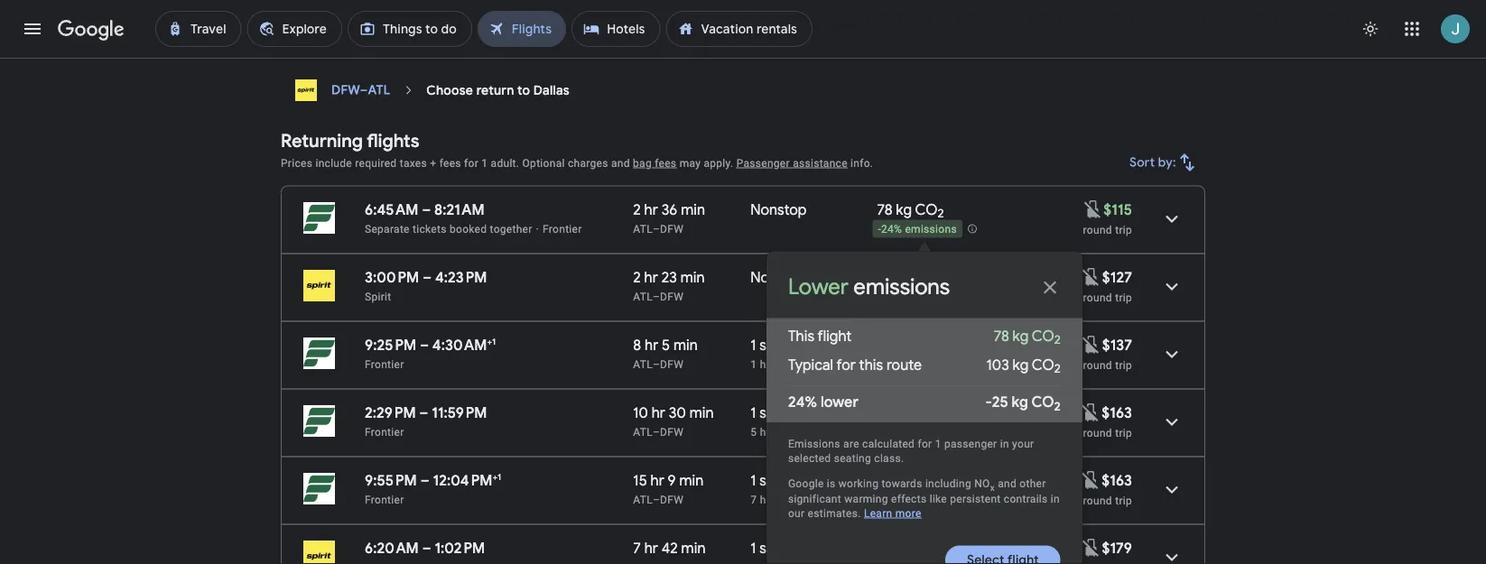 Task type: locate. For each thing, give the bounding box(es) containing it.
stop down our
[[760, 539, 789, 558]]

–
[[360, 82, 368, 98], [422, 201, 431, 219], [653, 223, 660, 235], [423, 268, 432, 287], [653, 290, 660, 303], [420, 336, 429, 355], [653, 358, 660, 371], [420, 404, 429, 422], [653, 426, 660, 439], [421, 472, 430, 490], [653, 494, 660, 506], [422, 539, 431, 558]]

1 vertical spatial nonstop flight. element
[[751, 268, 807, 290]]

and
[[612, 157, 630, 169], [998, 478, 1017, 491]]

min inside 1 stop 5 hr 47 min mco
[[789, 426, 808, 439]]

co for 73 kg co 2 -29% emissions
[[916, 268, 938, 287]]

atl down total duration 2 hr 36 min. element on the top of the page
[[634, 223, 653, 235]]

kg for 235 kg co 2
[[905, 472, 921, 490]]

emissions are calculated for 1 passenger in your selected seating class.
[[789, 438, 1035, 465]]

0 horizontal spatial in
[[1001, 438, 1010, 451]]

co inside -25 kg co 2
[[1032, 393, 1055, 412]]

1 up 7 hr 27 min las
[[751, 472, 757, 490]]

$127
[[1103, 268, 1133, 287]]

15 left '9' on the left
[[634, 472, 648, 490]]

nonstop flight. element
[[751, 201, 807, 222], [751, 268, 807, 290]]

2 round trip from the top
[[1084, 291, 1133, 304]]

min right 8
[[674, 336, 698, 355]]

5 inside 8 hr 5 min atl – dfw
[[662, 336, 670, 355]]

dfw down '9' on the left
[[660, 494, 684, 506]]

return
[[477, 82, 515, 98]]

total duration 10 hr 30 min. element
[[634, 404, 751, 425]]

adult.
[[491, 157, 520, 169]]

5 for hr
[[751, 426, 757, 439]]

emissions inside 145 kg co 2 +41% emissions
[[908, 426, 960, 438]]

this price for this flight doesn't include overhead bin access. if you need a carry-on bag, use the bags filter to update prices. image
[[1081, 334, 1103, 356], [1081, 470, 1102, 491]]

127 US dollars text field
[[1103, 268, 1133, 287]]

3:00 pm – 4:23 pm spirit
[[365, 268, 487, 303]]

0 vertical spatial $163
[[1102, 404, 1133, 422]]

phx
[[811, 358, 833, 371]]

$163 for 145
[[1102, 404, 1133, 422]]

8 hr 5 min atl – dfw
[[634, 336, 698, 371]]

atl inside the 2 hr 23 min atl – dfw
[[634, 290, 653, 303]]

atl for 15 hr 9 min
[[634, 494, 653, 506]]

1 vertical spatial this price for this flight doesn't include overhead bin access. if you need a carry-on bag, use the bags filter to update prices. image
[[1081, 470, 1102, 491]]

1 left adult.
[[482, 157, 488, 169]]

nonstop flight. element down passenger assistance button
[[751, 201, 807, 222]]

nonstop flight. element for 2 hr 23 min
[[751, 268, 807, 290]]

round for 222
[[1084, 359, 1113, 372]]

nonstop down passenger assistance button
[[751, 201, 807, 219]]

None search field
[[281, 0, 1206, 58]]

hr left 36
[[645, 201, 658, 219]]

kg for 78 kg co 2 typical for this route
[[1013, 327, 1029, 346]]

hr inside the 2 hr 23 min atl – dfw
[[645, 268, 658, 287]]

hr inside 8 hr 5 min atl – dfw
[[645, 336, 659, 355]]

co down more
[[921, 539, 944, 558]]

222
[[878, 336, 901, 355]]

1 vertical spatial +
[[487, 336, 492, 347]]

flight details. leaves hartsfield-jackson atlanta international airport at 6:20 am on thursday, november 23 and arrives at dallas/fort worth international airport at 1:02 pm on thursday, november 23. image
[[1151, 536, 1194, 565]]

kg right 73
[[897, 268, 913, 287]]

mco
[[811, 426, 836, 439]]

airlines button
[[473, 0, 559, 28]]

$115
[[1104, 201, 1133, 219]]

1 vertical spatial -
[[878, 291, 882, 304]]

hr left 42
[[645, 539, 658, 558]]

0 horizontal spatial 24%
[[789, 393, 818, 412]]

this price for this flight doesn't include overhead bin access. if you need a carry-on bag, use the bags filter to update prices. image for $163
[[1081, 402, 1102, 423]]

dfw inside 8 hr 5 min atl – dfw
[[660, 358, 684, 371]]

1 horizontal spatial 5
[[751, 426, 757, 439]]

atl inside 8 hr 5 min atl – dfw
[[634, 358, 653, 371]]

required
[[355, 157, 397, 169]]

1 inside 9:25 pm – 4:30 am + 1
[[492, 336, 496, 347]]

Arrival time: 12:04 PM on  Friday, November 24. text field
[[433, 472, 502, 490]]

2 trip from the top
[[1116, 291, 1133, 304]]

4 stop from the top
[[760, 539, 789, 558]]

emissions for emissions are calculated for 1 passenger in your selected seating class.
[[789, 438, 841, 451]]

1 up layover (1 of 1) is a 5 hr 47 min layover at orlando international airport in orlando. element
[[751, 404, 757, 422]]

hr
[[645, 201, 658, 219], [645, 268, 658, 287], [645, 336, 659, 355], [760, 358, 771, 371], [652, 404, 666, 422], [760, 426, 771, 439], [651, 472, 665, 490], [760, 494, 771, 506], [645, 539, 658, 558]]

emissions
[[906, 223, 957, 236], [854, 274, 950, 301], [906, 291, 957, 304], [914, 358, 966, 371], [908, 426, 960, 438], [914, 493, 966, 506]]

round down $127 text field
[[1084, 291, 1113, 304]]

kg up the effects
[[905, 472, 921, 490]]

1 stop flight. element for 7 hr 42 min
[[751, 539, 789, 561]]

– inside 8 hr 5 min atl – dfw
[[653, 358, 660, 371]]

12:04 pm
[[433, 472, 493, 490]]

co for 78 kg co 2
[[916, 201, 938, 219]]

returning flights main content
[[281, 72, 1206, 565]]

trip down $127
[[1116, 291, 1133, 304]]

emissions inside emissions are calculated for 1 passenger in your selected seating class.
[[789, 438, 841, 451]]

 image
[[536, 223, 539, 235]]

emissions up selected
[[789, 438, 841, 451]]

1 $163 from the top
[[1102, 404, 1133, 422]]

co up emissions are calculated for 1 passenger in your selected seating class.
[[923, 404, 945, 422]]

78 for 78 kg co 2 typical for this route
[[994, 327, 1010, 346]]

dfw inside 15 hr 9 min atl – dfw
[[660, 494, 684, 506]]

emissions inside emissions popup button
[[819, 5, 878, 22]]

stop up layover (1 of 1) is a 1 hr 15 min layover at phoenix sky harbor international airport in phoenix. element
[[760, 336, 789, 355]]

1 vertical spatial 15
[[634, 472, 648, 490]]

5 trip from the top
[[1116, 495, 1133, 507]]

78 up -24% emissions
[[878, 201, 893, 219]]

1 stop 1 hr 15 min phx
[[751, 336, 833, 371]]

round trip down $127
[[1084, 291, 1133, 304]]

min for 8 hr 5 min atl – dfw
[[674, 336, 698, 355]]

1 horizontal spatial and
[[998, 478, 1017, 491]]

78
[[878, 201, 893, 219], [994, 327, 1010, 346]]

4:23 pm
[[435, 268, 487, 287]]

0 vertical spatial +
[[430, 157, 437, 169]]

9
[[668, 472, 676, 490]]

flight
[[818, 327, 852, 346]]

1 vertical spatial 1 stop
[[751, 539, 789, 558]]

kg inside 103 kg co 2
[[1013, 356, 1029, 375]]

2 inside -25 kg co 2
[[1055, 399, 1061, 414]]

2 $163 from the top
[[1102, 472, 1133, 490]]

atl inside 15 hr 9 min atl – dfw
[[634, 494, 653, 506]]

0 horizontal spatial 78
[[878, 201, 893, 219]]

2 1 stop from the top
[[751, 539, 789, 558]]

– down total duration 8 hr 5 min. element
[[653, 358, 660, 371]]

$163 left flight details. leaves hartsfield-jackson atlanta international airport at 2:29 pm on thursday, november 23 and arrives at dallas/fort worth international airport at 11:59 pm on thursday, november 23. image
[[1102, 404, 1133, 422]]

11:59 pm
[[432, 404, 487, 422]]

235 kg co 2
[[878, 472, 953, 493]]

kg right 25
[[1012, 393, 1029, 412]]

0 vertical spatial nonstop
[[751, 201, 807, 219]]

dfw up returning flights
[[332, 82, 360, 98]]

to
[[518, 82, 530, 98]]

1 horizontal spatial fees
[[655, 157, 677, 169]]

+ inside 9:25 pm – 4:30 am + 1
[[487, 336, 492, 347]]

163 US dollars text field
[[1102, 472, 1133, 490]]

connecting
[[927, 5, 997, 22]]

frontier inside 2:29 pm – 11:59 pm frontier
[[365, 426, 404, 439]]

1 horizontal spatial 78
[[994, 327, 1010, 346]]

1 right 4:30 am
[[492, 336, 496, 347]]

– left arrival time: 4:23 pm. text box
[[423, 268, 432, 287]]

choose
[[427, 82, 474, 98]]

bag
[[633, 157, 652, 169]]

2 vertical spatial for
[[918, 438, 933, 451]]

hr left 'typical'
[[760, 358, 771, 371]]

this price for this flight doesn't include overhead bin access. if you need a carry-on bag, use the bags filter to update prices. image for $179
[[1081, 537, 1102, 559]]

0 vertical spatial 5
[[662, 336, 670, 355]]

1 nonstop flight. element from the top
[[751, 201, 807, 222]]

0 horizontal spatial 15
[[634, 472, 648, 490]]

tickets
[[413, 223, 447, 235]]

1 horizontal spatial for
[[837, 356, 856, 375]]

Arrival time: 11:59 PM. text field
[[432, 404, 487, 422]]

booked
[[450, 223, 487, 235]]

2 down 103 kg co 2
[[1055, 399, 1061, 414]]

0 vertical spatial 78
[[878, 201, 893, 219]]

1 stop up 27
[[751, 472, 789, 490]]

78 inside 78 kg co 2
[[878, 201, 893, 219]]

min inside 8 hr 5 min atl – dfw
[[674, 336, 698, 355]]

2 vertical spatial +
[[493, 472, 498, 483]]

min right 30
[[690, 404, 714, 422]]

price button
[[644, 0, 717, 28]]

1 horizontal spatial 7
[[751, 494, 757, 506]]

2 round from the top
[[1084, 291, 1113, 304]]

learn
[[864, 507, 893, 520]]

3 round from the top
[[1084, 359, 1113, 372]]

dfw inside the 2 hr 23 min atl – dfw
[[660, 290, 684, 303]]

0 vertical spatial -
[[878, 223, 882, 236]]

– down the total duration 2 hr 23 min. element
[[653, 290, 660, 303]]

dfw for 10 hr 30 min
[[660, 426, 684, 439]]

round trip down the 137 us dollars text field
[[1084, 359, 1133, 372]]

5 left 47
[[751, 426, 757, 439]]

7 left 27
[[751, 494, 757, 506]]

0 horizontal spatial 7
[[634, 539, 641, 558]]

this price for this flight doesn't include overhead bin access. if you need a carry-on bag, use the bags filter to update prices. image
[[1083, 199, 1104, 220], [1081, 266, 1103, 288], [1081, 402, 1102, 423], [1081, 537, 1102, 559]]

co inside the 235 kg co 2
[[924, 472, 946, 490]]

atl down '10'
[[634, 426, 653, 439]]

- down 73
[[878, 291, 882, 304]]

for inside returning flights main content
[[464, 157, 479, 169]]

flight details. leaves hartsfield-jackson atlanta international airport at 2:29 pm on thursday, november 23 and arrives at dallas/fort worth international airport at 11:59 pm on thursday, november 23. image
[[1151, 401, 1194, 444]]

atl inside 10 hr 30 min atl – dfw
[[634, 426, 653, 439]]

1 vertical spatial nonstop
[[751, 268, 807, 287]]

Departure time: 3:00 PM. text field
[[365, 268, 419, 287]]

this price for this flight doesn't include overhead bin access. if you need a carry-on bag, use the bags filter to update prices. image down $163 text field
[[1081, 537, 1102, 559]]

hr for 2 hr 23 min atl – dfw
[[645, 268, 658, 287]]

min right 36
[[681, 201, 706, 219]]

none text field containing emissions are calculated for 1 passenger in your selected seating class.
[[789, 438, 1061, 520]]

kg inside 78 kg co 2
[[896, 201, 912, 219]]

- down 78 kg co 2
[[878, 223, 882, 236]]

hr for 2 hr 36 min atl – dfw
[[645, 201, 658, 219]]

1 stop flight. element
[[751, 336, 789, 357], [751, 404, 789, 425], [751, 472, 789, 493], [751, 539, 789, 561]]

hr inside 2 hr 36 min atl – dfw
[[645, 201, 658, 219]]

min inside the 2 hr 23 min atl – dfw
[[681, 268, 705, 287]]

1 vertical spatial $163
[[1102, 472, 1133, 490]]

passenger assistance button
[[737, 157, 848, 169]]

dfw for 15 hr 9 min
[[660, 494, 684, 506]]

0 vertical spatial and
[[612, 157, 630, 169]]

emissions inside 222 +116% emissions
[[914, 358, 966, 371]]

stop
[[760, 336, 789, 355], [760, 404, 789, 422], [760, 472, 789, 490], [760, 539, 789, 558]]

in left your
[[1001, 438, 1010, 451]]

bags button
[[566, 0, 637, 28]]

1 down 7 hr 27 min las
[[751, 539, 757, 558]]

– down total duration 10 hr 30 min. element
[[653, 426, 660, 439]]

2 1 stop flight. element from the top
[[751, 404, 789, 425]]

1 vertical spatial 24%
[[789, 393, 818, 412]]

- inside -25 kg co 2
[[986, 393, 993, 412]]

layover (1 of 1) is a 1 hr 15 min layover at phoenix sky harbor international airport in phoenix. element
[[751, 357, 869, 372]]

1 inside 9:55 pm – 12:04 pm + 1
[[498, 472, 502, 483]]

0 horizontal spatial and
[[612, 157, 630, 169]]

this
[[789, 327, 815, 346]]

2 up -25 kg co 2 at the bottom right
[[1055, 362, 1061, 377]]

change appearance image
[[1350, 7, 1393, 51]]

trip down $163 text field
[[1116, 495, 1133, 507]]

0 vertical spatial this price for this flight doesn't include overhead bin access. if you need a carry-on bag, use the bags filter to update prices. image
[[1081, 334, 1103, 356]]

Arrival time: 1:02 PM. text field
[[435, 539, 485, 558]]

co up 103 kg co 2
[[1032, 327, 1055, 346]]

-25 kg co 2
[[986, 393, 1061, 414]]

in inside emissions are calculated for 1 passenger in your selected seating class.
[[1001, 438, 1010, 451]]

total duration 2 hr 23 min. element
[[634, 268, 751, 290]]

in right "contrails"
[[1051, 493, 1061, 506]]

price
[[655, 5, 686, 22]]

are
[[844, 438, 860, 451]]

round down the 137 us dollars text field
[[1084, 359, 1113, 372]]

- down 103 on the bottom right of the page
[[986, 393, 993, 412]]

stop up 27
[[760, 472, 789, 490]]

spirit
[[365, 290, 392, 303]]

co inside 78 kg co 2 typical for this route
[[1032, 327, 1055, 346]]

$137
[[1103, 336, 1133, 355]]

co up -25 kg co 2 at the bottom right
[[1032, 356, 1055, 375]]

145 kg co 2 +41% emissions
[[878, 404, 960, 438]]

2 nonstop from the top
[[751, 268, 807, 287]]

kg inside the 235 kg co 2
[[905, 472, 921, 490]]

emissions for emissions
[[819, 5, 878, 22]]

15 inside 15 hr 9 min atl – dfw
[[634, 472, 648, 490]]

Departure time: 9:25 PM. text field
[[365, 336, 417, 355]]

2 stop from the top
[[760, 404, 789, 422]]

0 vertical spatial 15
[[773, 358, 786, 371]]

min right 42
[[682, 539, 706, 558]]

emissions button
[[808, 0, 909, 28]]

kg right 103 on the bottom right of the page
[[1013, 356, 1029, 375]]

for left adult.
[[464, 157, 479, 169]]

for inside emissions are calculated for 1 passenger in your selected seating class.
[[918, 438, 933, 451]]

25
[[993, 393, 1009, 412]]

this
[[860, 356, 884, 375]]

1 vertical spatial 7
[[634, 539, 641, 558]]

warming
[[845, 493, 889, 506]]

trip down 163 us dollars text field
[[1116, 427, 1133, 439]]

route
[[887, 356, 922, 375]]

flight details. leaves hartsfield-jackson atlanta international airport at 9:25 pm on thursday, november 23 and arrives at dallas/fort worth international airport at 4:30 am on friday, november 24. image
[[1151, 333, 1194, 376]]

1 vertical spatial and
[[998, 478, 1017, 491]]

emissions right "+41%"
[[908, 426, 960, 438]]

dfw down 36
[[660, 223, 684, 235]]

all
[[315, 5, 330, 22]]

round down 163 us dollars text field
[[1084, 427, 1113, 439]]

2 nonstop flight. element from the top
[[751, 268, 807, 290]]

nonstop flight. element up this
[[751, 268, 807, 290]]

trip down $115
[[1116, 224, 1133, 236]]

emissions right the times popup button
[[819, 5, 878, 22]]

round trip for 222
[[1084, 359, 1133, 372]]

lower emissions
[[789, 274, 950, 301]]

round down $163 text field
[[1084, 495, 1113, 507]]

0 vertical spatial 7
[[751, 494, 757, 506]]

1 1 stop flight. element from the top
[[751, 336, 789, 357]]

round trip down $115
[[1084, 224, 1133, 236]]

atl down total duration 15 hr 9 min. element
[[634, 494, 653, 506]]

emissions down including
[[914, 493, 966, 506]]

dfw inside 2 hr 36 min atl – dfw
[[660, 223, 684, 235]]

flight details. leaves hartsfield-jackson atlanta international airport at 9:55 pm on thursday, november 23 and arrives at dallas/fort worth international airport at 12:04 pm on friday, november 24. image
[[1151, 468, 1194, 512]]

1 vertical spatial in
[[1051, 493, 1061, 506]]

min inside 15 hr 9 min atl – dfw
[[680, 472, 704, 490]]

1 fees from the left
[[440, 157, 461, 169]]

9:25 pm
[[365, 336, 417, 355]]

hr inside 10 hr 30 min atl – dfw
[[652, 404, 666, 422]]

1 inside 1 stop 5 hr 47 min mco
[[751, 404, 757, 422]]

kg inside 73 kg co 2 -29% emissions
[[897, 268, 913, 287]]

$163
[[1102, 404, 1133, 422], [1102, 472, 1133, 490]]

include
[[316, 157, 352, 169]]

kg right 145
[[903, 404, 919, 422]]

separate tickets booked together
[[365, 223, 533, 235]]

co inside 73 kg co 2 -29% emissions
[[916, 268, 938, 287]]

5 right 8
[[662, 336, 670, 355]]

round for 145
[[1084, 427, 1113, 439]]

115 US dollars text field
[[1104, 201, 1133, 219]]

atl for 10 hr 30 min
[[634, 426, 653, 439]]

2 left 36
[[634, 201, 641, 219]]

returning
[[281, 129, 363, 152]]

hr left '9' on the left
[[651, 472, 665, 490]]

dialog
[[767, 235, 1083, 565]]

dfw inside 10 hr 30 min atl – dfw
[[660, 426, 684, 439]]

0 horizontal spatial 5
[[662, 336, 670, 355]]

all filters button
[[281, 0, 383, 28]]

2 this price for this flight doesn't include overhead bin access. if you need a carry-on bag, use the bags filter to update prices. image from the top
[[1081, 470, 1102, 491]]

1 nonstop from the top
[[751, 201, 807, 219]]

trip down the 137 us dollars text field
[[1116, 359, 1133, 372]]

2:29 pm
[[365, 404, 416, 422]]

min up our
[[789, 494, 808, 506]]

leaves hartsfield-jackson atlanta international airport at 9:55 pm on thursday, november 23 and arrives at dallas/fort worth international airport at 12:04 pm on friday, november 24. element
[[365, 472, 502, 490]]

effects
[[892, 493, 927, 506]]

times button
[[724, 0, 801, 28]]

4 trip from the top
[[1116, 427, 1133, 439]]

min right '9' on the left
[[680, 472, 704, 490]]

0 vertical spatial 24%
[[882, 223, 903, 236]]

1 vertical spatial emissions
[[789, 438, 841, 451]]

103 kg co 2
[[987, 356, 1061, 377]]

leaves hartsfield-jackson atlanta international airport at 3:00 pm on thursday, november 23 and arrives at dallas/fort worth international airport at 4:23 pm on thursday, november 23. element
[[365, 268, 487, 287]]

7 for 7 hr 42 min
[[634, 539, 641, 558]]

1 horizontal spatial in
[[1051, 493, 1061, 506]]

27
[[773, 494, 786, 506]]

8
[[634, 336, 642, 355]]

3 round trip from the top
[[1084, 359, 1133, 372]]

2 hr 36 min atl – dfw
[[634, 201, 706, 235]]

-24% emissions
[[878, 223, 957, 236]]

kg down more
[[902, 539, 918, 558]]

co down 103 kg co 2
[[1032, 393, 1055, 412]]

min inside 2 hr 36 min atl – dfw
[[681, 201, 706, 219]]

frontier down departure time: 9:25 pm. text field
[[365, 358, 404, 371]]

duration
[[1097, 5, 1149, 22]]

none search field containing all filters
[[281, 0, 1206, 58]]

0 vertical spatial for
[[464, 157, 479, 169]]

las
[[811, 494, 831, 506]]

2 up 103 kg co 2
[[1055, 333, 1061, 348]]

0 vertical spatial 1 stop
[[751, 472, 789, 490]]

– down total duration 2 hr 36 min. element on the top of the page
[[653, 223, 660, 235]]

atl inside 2 hr 36 min atl – dfw
[[634, 223, 653, 235]]

2 inside 78 kg co 2
[[938, 206, 945, 222]]

179 US dollars text field
[[1102, 539, 1133, 558]]

0 vertical spatial emissions
[[819, 5, 878, 22]]

hr for 8 hr 5 min atl – dfw
[[645, 336, 659, 355]]

1 vertical spatial 5
[[751, 426, 757, 439]]

$163 for 235
[[1102, 472, 1133, 490]]

24% down 78 kg co 2
[[882, 223, 903, 236]]

1 vertical spatial 78
[[994, 327, 1010, 346]]

4 round trip from the top
[[1084, 427, 1133, 439]]

2 horizontal spatial for
[[918, 438, 933, 451]]

hr right '10'
[[652, 404, 666, 422]]

15 inside 1 stop 1 hr 15 min phx
[[773, 358, 786, 371]]

round down $115
[[1084, 224, 1113, 236]]

1 horizontal spatial 15
[[773, 358, 786, 371]]

2 vertical spatial -
[[986, 393, 993, 412]]

like
[[930, 493, 948, 506]]

Departure time: 6:45 AM. text field
[[365, 201, 419, 219]]

0 vertical spatial in
[[1001, 438, 1010, 451]]

- inside 73 kg co 2 -29% emissions
[[878, 291, 882, 304]]

round trip down $163 text field
[[1084, 495, 1133, 507]]

None text field
[[789, 438, 1061, 520]]

1 left 'typical'
[[751, 358, 757, 371]]

hr left 47
[[760, 426, 771, 439]]

1 vertical spatial for
[[837, 356, 856, 375]]

4 1 stop flight. element from the top
[[751, 539, 789, 561]]

1 stop from the top
[[760, 336, 789, 355]]

0 horizontal spatial fees
[[440, 157, 461, 169]]

hr inside 15 hr 9 min atl – dfw
[[651, 472, 665, 490]]

fees
[[440, 157, 461, 169], [655, 157, 677, 169]]

1 this price for this flight doesn't include overhead bin access. if you need a carry-on bag, use the bags filter to update prices. image from the top
[[1081, 334, 1103, 356]]

this price for this flight doesn't include overhead bin access. if you need a carry-on bag, use the bags filter to update prices. image up $127
[[1083, 199, 1104, 220]]

no
[[975, 478, 991, 491]]

0 horizontal spatial for
[[464, 157, 479, 169]]

nonstop up this
[[751, 268, 807, 287]]

apply.
[[704, 157, 734, 169]]

78 inside 78 kg co 2 typical for this route
[[994, 327, 1010, 346]]

3 trip from the top
[[1116, 359, 1133, 372]]

1 stop down our
[[751, 539, 789, 558]]

1 left passenger
[[936, 438, 942, 451]]

78 up 103 on the bottom right of the page
[[994, 327, 1010, 346]]

typical
[[789, 356, 834, 375]]

kg for 103 kg co 2
[[1013, 356, 1029, 375]]

5 inside 1 stop 5 hr 47 min mco
[[751, 426, 757, 439]]

2 up -24% emissions
[[938, 206, 945, 222]]

0 vertical spatial nonstop flight. element
[[751, 201, 807, 222]]

1 horizontal spatial 24%
[[882, 223, 903, 236]]

this price for this flight doesn't include overhead bin access. if you need a carry-on bag, use the bags filter to update prices. image for $137
[[1081, 334, 1103, 356]]

min inside 10 hr 30 min atl – dfw
[[690, 404, 714, 422]]

kg inside 145 kg co 2 +41% emissions
[[903, 404, 919, 422]]

round trip for 73
[[1084, 291, 1133, 304]]

1 trip from the top
[[1116, 224, 1133, 236]]

– inside 2:29 pm – 11:59 pm frontier
[[420, 404, 429, 422]]

1 stop
[[751, 472, 789, 490], [751, 539, 789, 558]]

hr inside 1 stop 5 hr 47 min mco
[[760, 426, 771, 439]]

+ inside 9:55 pm – 12:04 pm + 1
[[493, 472, 498, 483]]

lower
[[789, 274, 849, 301]]

2 left 23
[[634, 268, 641, 287]]

2 down like
[[944, 545, 950, 560]]

co inside 145 kg co 2 +41% emissions
[[923, 404, 945, 422]]

– inside the 2 hr 23 min atl – dfw
[[653, 290, 660, 303]]

co inside 103 kg co 2
[[1032, 356, 1055, 375]]

– inside 15 hr 9 min atl – dfw
[[653, 494, 660, 506]]

4 round from the top
[[1084, 427, 1113, 439]]

co inside 78 kg co 2
[[916, 201, 938, 219]]

stop inside 1 stop 5 hr 47 min mco
[[760, 404, 789, 422]]

kg inside 78 kg co 2 typical for this route
[[1013, 327, 1029, 346]]

close dialog image
[[1040, 277, 1061, 299]]

for right phx
[[837, 356, 856, 375]]

3 stop from the top
[[760, 472, 789, 490]]



Task type: describe. For each thing, give the bounding box(es) containing it.
frontier down departure time: 9:55 pm. text field
[[365, 494, 404, 506]]

towards
[[882, 478, 923, 491]]

min for 10 hr 30 min atl – dfw
[[690, 404, 714, 422]]

1 stop flight. element for 8 hr 5 min
[[751, 336, 789, 357]]

trip for 222
[[1116, 359, 1133, 372]]

min for 7 hr 27 min las
[[789, 494, 808, 506]]

3:00 pm
[[365, 268, 419, 287]]

stops
[[401, 5, 435, 22]]

bags
[[577, 5, 606, 22]]

+116%
[[878, 358, 911, 371]]

2 inside the 2 hr 23 min atl – dfw
[[634, 268, 641, 287]]

co inside kg co 2
[[921, 539, 944, 558]]

returning flights
[[281, 129, 420, 152]]

leaves hartsfield-jackson atlanta international airport at 6:20 am on thursday, november 23 and arrives at dallas/fort worth international airport at 1:02 pm on thursday, november 23. element
[[365, 539, 485, 558]]

round trip for 145
[[1084, 427, 1133, 439]]

co for 145 kg co 2 +41% emissions
[[923, 404, 945, 422]]

1:02 pm
[[435, 539, 485, 558]]

atl for 8 hr 5 min
[[634, 358, 653, 371]]

emissions up "222" on the bottom right
[[854, 274, 950, 301]]

total duration 15 hr 9 min. element
[[634, 472, 751, 493]]

Arrival time: 8:21 AM. text field
[[435, 201, 485, 219]]

9:55 pm – 12:04 pm + 1
[[365, 472, 502, 490]]

is
[[827, 478, 836, 491]]

nonstop for 2 hr 36 min
[[751, 201, 807, 219]]

1 left this
[[751, 336, 757, 355]]

163 US dollars text field
[[1102, 404, 1133, 422]]

separate
[[365, 223, 410, 235]]

calculated
[[863, 438, 915, 451]]

min for 7 hr 42 min
[[682, 539, 706, 558]]

1 inside emissions are calculated for 1 passenger in your selected seating class.
[[936, 438, 942, 451]]

co for 235 kg co 2
[[924, 472, 946, 490]]

google is working towards including no x
[[789, 478, 995, 494]]

$179
[[1102, 539, 1133, 558]]

min for 15 hr 9 min atl – dfw
[[680, 472, 704, 490]]

4:30 am
[[433, 336, 487, 355]]

2 inside 78 kg co 2 typical for this route
[[1055, 333, 1061, 348]]

total duration 7 hr 42 min. element
[[634, 539, 751, 561]]

Arrival time: 4:23 PM. text field
[[435, 268, 487, 287]]

2 inside 73 kg co 2 -29% emissions
[[938, 274, 945, 289]]

kg for 73 kg co 2 -29% emissions
[[897, 268, 913, 287]]

2 inside 145 kg co 2 +41% emissions
[[945, 409, 952, 425]]

this price for this flight doesn't include overhead bin access. if you need a carry-on bag, use the bags filter to update prices. image for $163
[[1081, 470, 1102, 491]]

+ for 12:04 pm
[[493, 472, 498, 483]]

Arrival time: 4:30 AM on  Friday, November 24. text field
[[433, 336, 496, 355]]

73 kg co 2 -29% emissions
[[878, 268, 957, 304]]

charges
[[568, 157, 609, 169]]

by:
[[1159, 154, 1177, 171]]

10
[[634, 404, 649, 422]]

5 for min
[[662, 336, 670, 355]]

– up tickets
[[422, 201, 431, 219]]

+ for 4:30 am
[[487, 336, 492, 347]]

taxes
[[400, 157, 427, 169]]

– inside 3:00 pm – 4:23 pm spirit
[[423, 268, 432, 287]]

total duration 2 hr 36 min. element
[[634, 201, 751, 222]]

total duration 8 hr 5 min. element
[[634, 336, 751, 357]]

2 fees from the left
[[655, 157, 677, 169]]

78 kg co 2 typical for this route
[[789, 327, 1061, 375]]

hr inside 1 stop 1 hr 15 min phx
[[760, 358, 771, 371]]

trip for 73
[[1116, 291, 1133, 304]]

leaves hartsfield-jackson atlanta international airport at 2:29 pm on thursday, november 23 and arrives at dallas/fort worth international airport at 11:59 pm on thursday, november 23. element
[[365, 404, 487, 422]]

36
[[662, 201, 678, 219]]

emissions down 78 kg co 2
[[906, 223, 957, 236]]

nonstop for 2 hr 23 min
[[751, 268, 807, 287]]

passenger
[[945, 438, 998, 451]]

separate tickets booked together. this trip includes tickets from multiple airlines. missed connections may be protected by kiwi.com.. element
[[365, 223, 533, 235]]

atl up the flights
[[368, 82, 391, 98]]

flight details. leaves hartsfield-jackson atlanta international airport at 6:45 am on thursday, november 23 and arrives at dallas/fort worth international airport at 8:21 am on thursday, november 23. image
[[1151, 197, 1194, 241]]

kg inside -25 kg co 2
[[1012, 393, 1029, 412]]

– inside 2 hr 36 min atl – dfw
[[653, 223, 660, 235]]

137 US dollars text field
[[1103, 336, 1133, 355]]

1 stop flight. element for 10 hr 30 min
[[751, 404, 789, 425]]

Departure time: 9:55 PM. text field
[[365, 472, 417, 490]]

significant
[[789, 493, 842, 506]]

dfw for 2 hr 36 min
[[660, 223, 684, 235]]

flight details. leaves hartsfield-jackson atlanta international airport at 3:00 pm on thursday, november 23 and arrives at dallas/fort worth international airport at 4:23 pm on thursday, november 23. image
[[1151, 265, 1194, 309]]

hr for 7 hr 27 min las
[[760, 494, 771, 506]]

+41%
[[878, 426, 905, 438]]

airlines
[[483, 5, 529, 22]]

including
[[926, 478, 972, 491]]

your
[[1013, 438, 1035, 451]]

9:55 pm
[[365, 472, 417, 490]]

2 inside 103 kg co 2
[[1055, 362, 1061, 377]]

+128%
[[878, 493, 911, 506]]

choose return to dallas
[[427, 82, 570, 98]]

hr for 15 hr 9 min atl – dfw
[[651, 472, 665, 490]]

– right 9:25 pm at the left
[[420, 336, 429, 355]]

learn more link
[[864, 507, 922, 520]]

atl for 2 hr 23 min
[[634, 290, 653, 303]]

trip for 145
[[1116, 427, 1133, 439]]

Departure time: 2:29 PM. text field
[[365, 404, 416, 422]]

atl for 2 hr 36 min
[[634, 223, 653, 235]]

contrails
[[1004, 493, 1048, 506]]

and inside and other significant warming effects like persistent contrails in our estimates.
[[998, 478, 1017, 491]]

flights
[[367, 129, 420, 152]]

all filters
[[315, 5, 368, 22]]

42
[[662, 539, 678, 558]]

none text field inside dialog
[[789, 438, 1061, 520]]

5 round trip from the top
[[1084, 495, 1133, 507]]

1 round trip from the top
[[1084, 224, 1133, 236]]

min for 2 hr 36 min atl – dfw
[[681, 201, 706, 219]]

24% lower
[[789, 393, 859, 412]]

235
[[878, 472, 901, 490]]

and inside returning flights main content
[[612, 157, 630, 169]]

15 hr 9 min atl – dfw
[[634, 472, 704, 506]]

hr for 7 hr 42 min
[[645, 539, 658, 558]]

our
[[789, 507, 805, 520]]

this price for this flight doesn't include overhead bin access. if you need a carry-on bag, use the bags filter to update prices. image right close dialog icon
[[1081, 266, 1103, 288]]

2 hr 23 min atl – dfw
[[634, 268, 705, 303]]

73
[[878, 268, 893, 287]]

5 round from the top
[[1084, 495, 1113, 507]]

x
[[991, 483, 995, 494]]

1 round from the top
[[1084, 224, 1113, 236]]

stops button
[[390, 0, 465, 28]]

kg for 78 kg co 2
[[896, 201, 912, 219]]

co for 78 kg co 2 typical for this route
[[1032, 327, 1055, 346]]

layover (1 of 1) is a 5 hr 47 min layover at orlando international airport in orlando. element
[[751, 425, 869, 439]]

optional
[[523, 157, 565, 169]]

2 inside kg co 2
[[944, 545, 950, 560]]

leaves hartsfield-jackson atlanta international airport at 6:45 am on thursday, november 23 and arrives at dallas/fort worth international airport at 8:21 am on thursday, november 23. element
[[365, 201, 485, 219]]

- for 25
[[986, 393, 993, 412]]

and other significant warming effects like persistent contrails in our estimates.
[[789, 478, 1061, 520]]

min inside 1 stop 1 hr 15 min phx
[[789, 358, 808, 371]]

– up returning flights
[[360, 82, 368, 98]]

passenger
[[737, 157, 790, 169]]

sort
[[1130, 154, 1156, 171]]

Departure time: 6:20 AM. text field
[[365, 539, 419, 558]]

persistent
[[951, 493, 1001, 506]]

other
[[1020, 478, 1047, 491]]

kg for 145 kg co 2 +41% emissions
[[903, 404, 919, 422]]

- for 24%
[[878, 223, 882, 236]]

2 inside the 235 kg co 2
[[946, 477, 953, 493]]

10 hr 30 min atl – dfw
[[634, 404, 714, 439]]

nonstop flight. element for 2 hr 36 min
[[751, 201, 807, 222]]

min for 2 hr 23 min atl – dfw
[[681, 268, 705, 287]]

6:45 am
[[365, 201, 419, 219]]

9:25 pm – 4:30 am + 1
[[365, 336, 496, 355]]

222 +116% emissions
[[878, 336, 966, 371]]

6:20 am
[[365, 539, 419, 558]]

airports
[[1000, 5, 1048, 22]]

24% inside returning flights main content
[[882, 223, 903, 236]]

prices
[[281, 157, 313, 169]]

dfw for 2 hr 23 min
[[660, 290, 684, 303]]

emissions inside 73 kg co 2 -29% emissions
[[906, 291, 957, 304]]

co for 103 kg co 2
[[1032, 356, 1055, 375]]

leaves hartsfield-jackson atlanta international airport at 9:25 pm on thursday, november 23 and arrives at dallas/fort worth international airport at 4:30 am on friday, november 24. element
[[365, 336, 496, 355]]

– left the 1:02 pm text box
[[422, 539, 431, 558]]

learn more
[[864, 507, 922, 520]]

2 inside 2 hr 36 min atl – dfw
[[634, 201, 641, 219]]

google
[[789, 478, 824, 491]]

– inside 10 hr 30 min atl – dfw
[[653, 426, 660, 439]]

47
[[773, 426, 786, 439]]

hr for 10 hr 30 min atl – dfw
[[652, 404, 666, 422]]

7 for 7 hr 27 min las
[[751, 494, 757, 506]]

for inside 78 kg co 2 typical for this route
[[837, 356, 856, 375]]

lower
[[821, 393, 859, 412]]

3 1 stop flight. element from the top
[[751, 472, 789, 493]]

2:29 pm – 11:59 pm frontier
[[365, 404, 487, 439]]

dfw for 8 hr 5 min
[[660, 358, 684, 371]]

this price for this flight doesn't include overhead bin access. if you need a carry-on bag, use the bags filter to update prices. image for $115
[[1083, 199, 1104, 220]]

frontier right together
[[543, 223, 582, 235]]

may
[[680, 157, 701, 169]]

103
[[987, 356, 1010, 375]]

78 for 78 kg co 2
[[878, 201, 893, 219]]

layover (1 of 1) is a 7 hr 27 min overnight layover at harry reid international airport in las vegas. element
[[751, 493, 869, 507]]

7 hr 42 min
[[634, 539, 706, 558]]

stop inside 1 stop 1 hr 15 min phx
[[760, 336, 789, 355]]

connecting airports
[[927, 5, 1048, 22]]

working
[[839, 478, 879, 491]]

7 hr 27 min las
[[751, 494, 831, 506]]

main menu image
[[22, 18, 43, 40]]

dialog containing lower
[[767, 235, 1083, 565]]

1 1 stop from the top
[[751, 472, 789, 490]]

– right 9:55 pm
[[421, 472, 430, 490]]

filters
[[333, 5, 368, 22]]

estimates.
[[808, 507, 861, 520]]

round for 73
[[1084, 291, 1113, 304]]

kg inside kg co 2
[[902, 539, 918, 558]]

in inside and other significant warming effects like persistent contrails in our estimates.
[[1051, 493, 1061, 506]]



Task type: vqa. For each thing, say whether or not it's contained in the screenshot.
IN
yes



